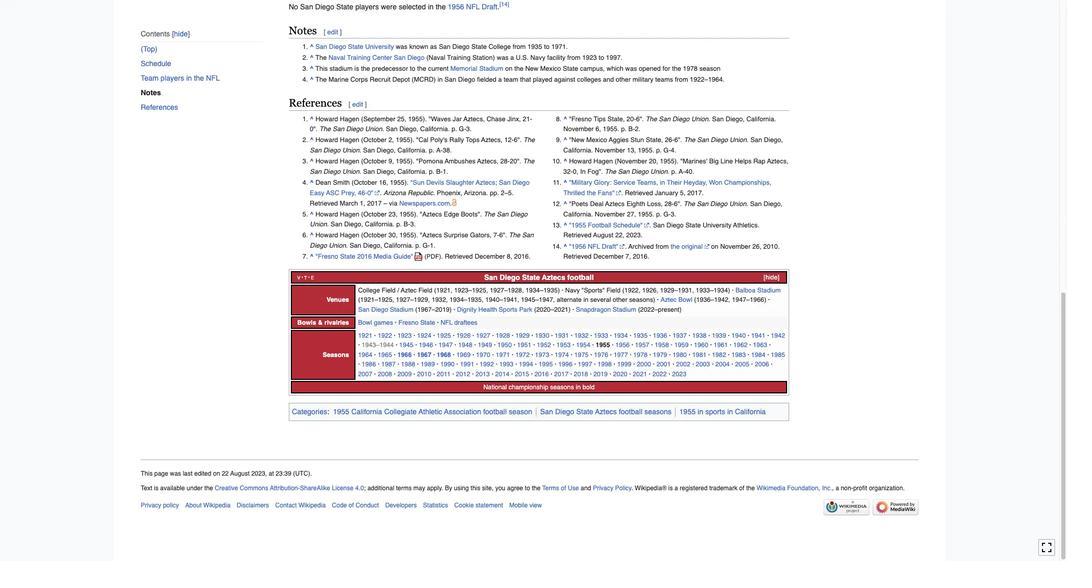 Task type: describe. For each thing, give the bounding box(es) containing it.
2023,
[[251, 471, 267, 478]]

1940
[[732, 333, 746, 340]]

1 vertical spatial 1923
[[397, 333, 412, 340]]

hagen for . san diego, california. p. b-1.
[[340, 158, 359, 165]]

1 field from the left
[[382, 287, 396, 294]]

e link
[[311, 274, 314, 281]]

2 december from the left
[[593, 253, 624, 261]]

the left marine
[[315, 75, 327, 83]]

3 field from the left
[[607, 287, 620, 294]]

6". up 2.
[[636, 115, 644, 123]]

aztecs, up aztecs;
[[477, 158, 499, 165]]

to left 1971.
[[544, 43, 550, 50]]

0 vertical spatial seasons
[[550, 384, 574, 391]]

1 horizontal spatial navy
[[565, 287, 580, 294]]

other inside the balboa stadium (1921–1925, 1927–1929, 1932, 1934–1935, 1940–1941, 1945–1947, alternate in several other seasons)
[[613, 297, 627, 304]]

the down u.s. at the top left of the page
[[514, 64, 523, 72]]

a left u.s. at the top left of the page
[[510, 54, 514, 61]]

in inside ^ san diego state university was known as san diego state college from 1935 to 1971. ^ the naval training center san diego (naval training station) was a u.s. navy facility from 1923 to 1997. ^ this stadium is the predecessor to the current memorial stadium on the new mexico state campus, which was opened for the 1978 season ^ the marine corps recruit depot (mcrd) in san diego fielded a team that played against colleges and other military teams from 1922–1964.
[[438, 75, 443, 83]]

the right 0".
[[319, 125, 331, 133]]

the left "original"
[[671, 243, 680, 250]]

2 horizontal spatial is
[[668, 486, 673, 493]]

references link
[[141, 100, 263, 115]]

–
[[384, 199, 387, 207]]

this inside ^ san diego state university was known as san diego state college from 1935 to 1971. ^ the naval training center san diego (naval training station) was a u.s. navy facility from 1923 to 1997. ^ this stadium is the predecessor to the current memorial stadium on the new mexico state campus, which was opened for the 1978 season ^ the marine corps recruit depot (mcrd) in san diego fielded a team that played against colleges and other military teams from 1922–1964.
[[315, 64, 328, 72]]

teams,
[[637, 179, 658, 187]]

stadium down seasons)
[[613, 306, 636, 314]]

nfl draftees
[[441, 319, 477, 327]]

1926 link
[[456, 333, 471, 340]]

. inside no san diego state players were selected in the 1956 nfl draft . [14]
[[497, 2, 499, 11]]

the san diego union for edge
[[310, 210, 528, 229]]

0 vertical spatial 2010
[[763, 243, 778, 250]]

1955 for 1955 link
[[596, 342, 610, 349]]

0 vertical spatial aztecs
[[605, 200, 625, 208]]

1 horizontal spatial p. a-
[[671, 168, 685, 176]]

0 horizontal spatial hide
[[174, 30, 188, 38]]

0 horizontal spatial 2017
[[367, 199, 382, 207]]

the left naval
[[315, 54, 327, 61]]

2 horizontal spatial on
[[711, 243, 718, 250]]

p. b- inside . san diego, california. november 6, 1955. p. b-2.
[[621, 125, 635, 133]]

hagen for . san diego, california. p. g-3.
[[340, 115, 359, 123]]

. inside . san diego, california. november 6, 1955. p. b-2.
[[708, 115, 710, 123]]

powered by mediawiki image
[[873, 500, 919, 516]]

46-
[[358, 189, 367, 197]]

diego, for howard hagen (october 2, 1955). "cal poly's rally tops aztecs, 12-6".
[[377, 147, 396, 154]]

6". up 8,
[[499, 232, 507, 240]]

0 horizontal spatial this
[[141, 471, 153, 478]]

categories :
[[292, 408, 331, 417]]

state up "original"
[[685, 221, 701, 229]]

from right teams on the right top of the page
[[675, 75, 688, 83]]

. inside . san diego, california. november 27, 1955. p. g-3.
[[746, 200, 748, 208]]

1927 link
[[476, 333, 490, 340]]

0 horizontal spatial privacy
[[141, 503, 161, 510]]

state up naval training center san diego link
[[348, 43, 363, 50]]

2.
[[635, 125, 640, 133]]

1955). for 30,
[[399, 232, 418, 240]]

(september
[[361, 115, 395, 123]]

november for mexico
[[595, 147, 625, 154]]

california. for howard hagen (october 2, 1955). "cal poly's rally tops aztecs, 12-6".
[[397, 147, 427, 154]]

1955 for 1955 california collegiate athletic association football season
[[333, 408, 349, 417]]

the right 12-
[[524, 136, 535, 144]]

to right agree
[[525, 486, 530, 493]]

november left 26,
[[720, 243, 751, 250]]

tips
[[594, 115, 606, 123]]

1954 link
[[576, 342, 590, 349]]

2016 down the archived
[[633, 253, 647, 261]]

nfl inside team players in the nfl link
[[206, 74, 220, 83]]

predecessor
[[372, 64, 408, 72]]

notes link
[[141, 86, 270, 100]]

retrieved up eighth
[[625, 189, 653, 197]]

aztecs, inside howard hagen (september 25, 1955). "waves jar aztecs, chase jinx, 21- 0".
[[463, 115, 485, 123]]

p. g- down jar
[[452, 125, 466, 133]]

the up glory:
[[605, 168, 616, 176]]

2016 down 1995
[[535, 371, 549, 378]]

(1936–1942,
[[694, 297, 730, 304]]

0 horizontal spatial references
[[141, 103, 178, 112]]

edit for notes
[[327, 28, 338, 36]]

(2022–present)
[[638, 306, 682, 314]]

e
[[311, 274, 314, 281]]

6,
[[596, 125, 601, 133]]

howard for howard hagen (september 25, 1955). "waves jar aztecs, chase jinx, 21- 0".
[[315, 115, 338, 123]]

state up station)
[[471, 43, 487, 50]]

state left media
[[340, 253, 355, 261]]

p. g- inside . san diego, california. november 13, 1955. p. g-4.
[[656, 147, 671, 154]]

team players in the nfl link
[[141, 71, 263, 86]]

1998
[[598, 361, 612, 369]]

1 vertical spatial season
[[509, 408, 532, 417]]

2011 link
[[437, 371, 451, 378]]

. san diego, california. p. g-1.
[[346, 242, 435, 250]]

2004 link
[[715, 361, 730, 369]]

this page was last edited on 22 august 2023, at 23:39 (utc) .
[[141, 471, 312, 478]]

1956 inside no san diego state players were selected in the 1956 nfl draft . [14]
[[448, 2, 464, 11]]

2 vertical spatial 3.
[[410, 221, 416, 229]]

1 vertical spatial 1978
[[633, 352, 648, 359]]

1 vertical spatial seasons
[[644, 408, 672, 417]]

1 horizontal spatial 1956
[[615, 342, 630, 349]]

bowl inside aztec bowl (1936–1942, 1947–1966) san diego stadium (1967–2019)
[[678, 297, 692, 304]]

"aztecs for 3.
[[420, 210, 442, 218]]

dean smith (october 16, 1955).
[[315, 179, 410, 187]]

cookie
[[454, 503, 474, 510]]

1 vertical spatial august
[[230, 471, 250, 478]]

bold
[[583, 384, 595, 391]]

california. for howard hagen (october 9, 1955). "pomona ambushes aztecs, 28-20".
[[397, 168, 427, 176]]

to up (mcrd) at the top
[[410, 64, 415, 72]]

fresno state
[[398, 319, 435, 327]]

on inside footer
[[213, 471, 220, 478]]

contact
[[275, 503, 297, 510]]

campus,
[[580, 64, 605, 72]]

hagen for . san diego, california. p. a-38.
[[340, 136, 359, 144]]

. retrieved for 2016
[[563, 243, 780, 261]]

california. down the "waves
[[420, 125, 450, 133]]

1 december from the left
[[475, 253, 505, 261]]

0 vertical spatial p. a-
[[429, 147, 443, 154]]

dignity
[[457, 306, 477, 314]]

2 horizontal spatial of
[[739, 486, 744, 493]]

0 vertical spatial notes
[[289, 24, 317, 37]]

san inside no san diego state players were selected in the 1956 nfl draft . [14]
[[300, 2, 313, 11]]

dean
[[315, 179, 331, 187]]

wikimedia foundation, inc. link
[[757, 486, 832, 493]]

the down 5,
[[684, 200, 695, 208]]

gators,
[[470, 232, 492, 240]]

san inside . san diego, california. november 6, 1955. p. b-2.
[[712, 115, 724, 123]]

diego, for "poets deal aztecs eighth loss, 28-6".
[[764, 200, 783, 208]]

policy
[[615, 486, 632, 493]]

1975 link
[[574, 352, 589, 359]]

. retrieved for 2023
[[563, 221, 760, 240]]

terms
[[396, 486, 412, 493]]

1923 link
[[397, 333, 412, 340]]

in left bold
[[576, 384, 581, 391]]

in left sports in the bottom of the page
[[698, 408, 703, 417]]

was left the last
[[170, 471, 181, 478]]

1991 link
[[460, 361, 474, 369]]

the inside no san diego state players were selected in the 1956 nfl draft . [14]
[[436, 2, 446, 11]]

from right the archived
[[656, 243, 669, 250]]

howard hagen (october 9, 1955). "pomona ambushes aztecs, 28-20".
[[315, 158, 523, 165]]

football for san diego state aztecs football seasons
[[619, 408, 642, 417]]

corps
[[350, 75, 368, 83]]

2001 link
[[657, 361, 671, 369]]

0 horizontal spatial is
[[154, 486, 158, 493]]

the san diego union for surprise
[[310, 232, 534, 250]]

1 horizontal spatial references
[[289, 97, 342, 109]]

1940 link
[[732, 333, 746, 340]]

1939
[[712, 333, 726, 340]]

1 horizontal spatial of
[[561, 486, 566, 493]]

memorial stadium link
[[450, 64, 503, 72]]

1984 link
[[751, 352, 765, 359]]

newspapers.com link
[[399, 199, 450, 207]]

6". up 20".
[[514, 136, 522, 144]]

2 horizontal spatial 2017
[[687, 189, 702, 197]]

1972
[[515, 352, 530, 359]]

schedule"
[[613, 221, 643, 229]]

sports
[[705, 408, 725, 417]]

1974 link
[[555, 352, 569, 359]]

retrieved down surprise
[[445, 253, 473, 261]]

(october for 30,
[[361, 232, 387, 240]]

1. for p. g-
[[430, 242, 435, 250]]

from right the facility
[[567, 54, 580, 61]]

the down schedule link
[[194, 74, 204, 83]]

nfl inside no san diego state players were selected in the 1956 nfl draft . [14]
[[466, 2, 480, 11]]

[ for notes
[[324, 28, 326, 36]]

1945
[[399, 342, 413, 349]]

1941 link
[[751, 333, 765, 340]]

2011
[[437, 371, 451, 378]]

"fresno tips state, 20-6". the san diego union
[[569, 115, 708, 123]]

the right 26-
[[684, 136, 695, 144]]

fullscreen image
[[1042, 543, 1052, 554]]

state up 1934–1935) at the bottom of page
[[522, 274, 540, 282]]

surprise
[[444, 232, 468, 240]]

27,
[[627, 210, 636, 218]]

nfl up 1925 link
[[441, 319, 453, 327]]

is inside ^ san diego state university was known as san diego state college from 1935 to 1971. ^ the naval training center san diego (naval training station) was a u.s. navy facility from 1923 to 1997. ^ this stadium is the predecessor to the current memorial stadium on the new mexico state campus, which was opened for the 1978 season ^ the marine corps recruit depot (mcrd) in san diego fielded a team that played against colleges and other military teams from 1922–1964.
[[354, 64, 359, 72]]

the right 20-
[[646, 115, 657, 123]]

the right 20".
[[523, 158, 534, 165]]

1 horizontal spatial 28-
[[665, 200, 674, 208]]

22
[[222, 471, 229, 478]]

snapdragon stadium (2022–present)
[[576, 306, 682, 314]]

2008
[[378, 371, 392, 378]]

3. inside . san diego, california. november 27, 1955. p. g-3.
[[671, 210, 676, 218]]

in inside the balboa stadium (1921–1925, 1927–1929, 1932, 1934–1935, 1940–1941, 1945–1947, alternate in several other seasons)
[[583, 297, 588, 304]]

march 1, 2017
[[340, 199, 382, 207]]

in down schedule link
[[186, 74, 192, 83]]

retrieved for march 1, 2017
[[310, 199, 338, 207]]

a left registered
[[675, 486, 678, 493]]

1 vertical spatial bowl
[[358, 319, 372, 327]]

0"
[[367, 189, 373, 197]]

2016 right 8,
[[514, 253, 529, 261]]

1 training from the left
[[347, 54, 370, 61]]

1929–1931,
[[660, 287, 694, 294]]

0 horizontal spatial 28-
[[500, 158, 510, 165]]

wikipedia for contact wikipedia
[[299, 503, 326, 510]]

university for was
[[365, 43, 394, 50]]

aztecs, left 12-
[[481, 136, 503, 144]]

0 horizontal spatial football
[[483, 408, 507, 417]]

hide button
[[762, 273, 781, 283]]

depot
[[392, 75, 410, 83]]

current
[[428, 64, 449, 72]]

a left team
[[498, 75, 502, 83]]

and inside ^ san diego state university was known as san diego state college from 1935 to 1971. ^ the naval training center san diego (naval training station) was a u.s. navy facility from 1923 to 1997. ^ this stadium is the predecessor to the current memorial stadium on the new mexico state campus, which was opened for the 1978 season ^ the marine corps recruit depot (mcrd) in san diego fielded a team that played against colleges and other military teams from 1922–1964.
[[603, 75, 614, 83]]

in inside no san diego state players were selected in the 1956 nfl draft . [14]
[[428, 2, 434, 11]]

1993
[[499, 361, 514, 369]]

diego, for howard hagen (october 23, 1955). "aztecs edge boots".
[[344, 221, 363, 229]]

0 horizontal spatial state,
[[608, 115, 625, 123]]

state up the "1924" link
[[420, 319, 435, 327]]

1935 inside ^ san diego state university was known as san diego state college from 1935 to 1971. ^ the naval training center san diego (naval training station) was a u.s. navy facility from 1923 to 1997. ^ this stadium is the predecessor to the current memorial stadium on the new mexico state campus, which was opened for the 1978 season ^ the marine corps recruit depot (mcrd) in san diego fielded a team that played against colleges and other military teams from 1922–1964.
[[528, 43, 542, 50]]

. archived from the original
[[625, 243, 703, 250]]

13,
[[627, 147, 636, 154]]

disclaimers link
[[237, 503, 269, 510]]

6". up '4.'
[[674, 136, 682, 144]]

mobile view link
[[509, 503, 542, 510]]

1955 link
[[596, 342, 610, 349]]

the up corps
[[361, 64, 370, 72]]

1955. for 6,
[[603, 125, 619, 133]]

retrieved for december 7, 2016
[[563, 253, 592, 261]]

2018
[[574, 371, 588, 378]]

2016 left media
[[357, 253, 372, 261]]

0 vertical spatial 3.
[[466, 125, 472, 133]]

(october for 2,
[[361, 136, 387, 144]]

california. for howard hagen (october 30, 1955). "aztecs surprise gators, 7-6".
[[384, 242, 413, 250]]

1923 inside ^ san diego state university was known as san diego state college from 1935 to 1971. ^ the naval training center san diego (naval training station) was a u.s. navy facility from 1923 to 1997. ^ this stadium is the predecessor to the current memorial stadium on the new mexico state campus, which was opened for the 1978 season ^ the marine corps recruit depot (mcrd) in san diego fielded a team that played against colleges and other military teams from 1922–1964.
[[582, 54, 597, 61]]

retrieved for august 22, 2023
[[563, 232, 592, 240]]

college inside ^ san diego state university was known as san diego state college from 1935 to 1971. ^ the naval training center san diego (naval training station) was a u.s. navy facility from 1923 to 1997. ^ this stadium is the predecessor to the current memorial stadium on the new mexico state campus, which was opened for the 1978 season ^ the marine corps recruit depot (mcrd) in san diego fielded a team that played against colleges and other military teams from 1922–1964.
[[489, 43, 511, 50]]

1975
[[574, 352, 589, 359]]

no
[[289, 2, 298, 11]]

1 vertical spatial 2010
[[417, 371, 431, 378]]

the right 7-
[[509, 232, 520, 240]]

commons
[[240, 486, 268, 493]]

wikipedia for about wikipedia
[[203, 503, 230, 510]]

march
[[340, 199, 358, 207]]

0 vertical spatial aztec
[[401, 287, 417, 294]]

1933–1934)
[[696, 287, 730, 294]]

eighth
[[627, 200, 645, 208]]

hagen for . san diego, california. p. g-1.
[[340, 232, 359, 240]]

the inside the "military glory: service teams, in their heyday, won championships, thrilled the fans"
[[587, 189, 596, 197]]

0 vertical spatial privacy
[[593, 486, 613, 493]]

december 7, 2016
[[593, 253, 647, 261]]

san inside . san diego, california. november 13, 1955. p. g-4.
[[750, 136, 762, 144]]

1 vertical spatial 1935
[[633, 333, 648, 340]]

was left the known
[[396, 43, 407, 50]]

0 horizontal spatial college
[[358, 287, 380, 294]]

[ edit ] for notes
[[324, 28, 342, 36]]

1 vertical spatial state,
[[646, 136, 663, 144]]

edge
[[444, 210, 459, 218]]

stadium inside the balboa stadium (1921–1925, 1927–1929, 1932, 1934–1935, 1940–1941, 1945–1947, alternate in several other seasons)
[[757, 287, 781, 294]]

aztec inside aztec bowl (1936–1942, 1947–1966) san diego stadium (1967–2019)
[[661, 297, 677, 304]]

1955). for 2,
[[396, 136, 414, 144]]

page
[[154, 471, 168, 478]]

6". down 5,
[[674, 200, 682, 208]]

hagen for . san diego, california. p. b-3.
[[340, 210, 359, 218]]

(pdf) . retrieved december 8, 2016 .
[[424, 253, 531, 261]]

1966
[[397, 352, 412, 359]]

diego, down 25,
[[399, 125, 418, 133]]

diego inside no san diego state players were selected in the 1956 nfl draft . [14]
[[315, 2, 334, 11]]

from up u.s. at the top left of the page
[[513, 43, 526, 50]]

0 horizontal spatial of
[[349, 503, 354, 510]]

was right station)
[[497, 54, 509, 61]]

:
[[327, 408, 329, 417]]

january
[[655, 189, 678, 197]]

1972 link
[[515, 352, 530, 359]]

bowl games
[[358, 319, 393, 327]]

stadium inside ^ san diego state university was known as san diego state college from 1935 to 1971. ^ the naval training center san diego (naval training station) was a u.s. navy facility from 1923 to 1997. ^ this stadium is the predecessor to the current memorial stadium on the new mexico state campus, which was opened for the 1978 season ^ the marine corps recruit depot (mcrd) in san diego fielded a team that played against colleges and other military teams from 1922–1964.
[[479, 64, 503, 72]]

1997
[[578, 361, 592, 369]]



Task type: vqa. For each thing, say whether or not it's contained in the screenshot.
hide in dropdown button
yes



Task type: locate. For each thing, give the bounding box(es) containing it.
organization.
[[869, 486, 905, 493]]

(october left 9,
[[361, 158, 387, 165]]

0 horizontal spatial edit link
[[327, 28, 338, 36]]

california. for "new mexico aggies stun state, 26-6".
[[563, 147, 593, 154]]

mexico inside ^ san diego state university was known as san diego state college from 1935 to 1971. ^ the naval training center san diego (naval training station) was a u.s. navy facility from 1923 to 1997. ^ this stadium is the predecessor to the current memorial stadium on the new mexico state campus, which was opened for the 1978 season ^ the marine corps recruit depot (mcrd) in san diego fielded a team that played against colleges and other military teams from 1922–1964.
[[540, 64, 561, 72]]

state down bold
[[576, 408, 593, 417]]

1969
[[456, 352, 471, 359]]

1 vertical spatial aztecs
[[542, 274, 565, 282]]

(october up 46-
[[352, 179, 377, 187]]

august right 22
[[230, 471, 250, 478]]

boots".
[[461, 210, 482, 218]]

1. for p. b-
[[443, 168, 448, 176]]

howard for howard hagen (october 30, 1955). "aztecs surprise gators, 7-6".
[[315, 232, 338, 240]]

1973
[[535, 352, 549, 359]]

diego, up rap
[[764, 136, 783, 144]]

"sun devils slaughter aztecs; san diego easy asc prey, 46-0" link
[[310, 179, 530, 197]]

2006
[[755, 361, 769, 369]]

edit link up naval
[[327, 28, 338, 36]]

aztec down 1929–1931,
[[661, 297, 677, 304]]

diego, inside . san diego, california. november 13, 1955. p. g-4.
[[764, 136, 783, 144]]

2023 down schedule"
[[626, 232, 641, 240]]

1932
[[574, 333, 589, 340]]

1 vertical spatial 1956
[[615, 342, 630, 349]]

field left /
[[382, 287, 396, 294]]

diego, for howard hagen (october 9, 1955). "pomona ambushes aztecs, 28-20".
[[377, 168, 396, 176]]

0 horizontal spatial 2010
[[417, 371, 431, 378]]

1 horizontal spatial this
[[315, 64, 328, 72]]

0 vertical spatial hide
[[174, 30, 188, 38]]

in right sports in the bottom of the page
[[727, 408, 733, 417]]

and right use
[[581, 486, 591, 493]]

1 horizontal spatial notes
[[289, 24, 317, 37]]

1 vertical spatial aztec
[[661, 297, 677, 304]]

p. a- down 'poly's'
[[429, 147, 443, 154]]

1 vertical spatial 2023
[[672, 371, 686, 378]]

1955 right :
[[333, 408, 349, 417]]

nfl left draft
[[466, 2, 480, 11]]

(october up the . san diego, california. p. b-3.
[[361, 210, 387, 218]]

howard for howard hagen (october 23, 1955). "aztecs edge boots".
[[315, 210, 338, 218]]

san inside "sun devils slaughter aztecs; san diego easy asc prey, 46-0"
[[499, 179, 511, 187]]

on right "original"
[[711, 243, 718, 250]]

1971.
[[551, 43, 568, 50]]

1 horizontal spatial and
[[603, 75, 614, 83]]

0 horizontal spatial season
[[509, 408, 532, 417]]

1921 link
[[358, 333, 372, 340]]

diego inside "sun devils slaughter aztecs; san diego easy asc prey, 46-0"
[[512, 179, 530, 187]]

hide right contents
[[174, 30, 188, 38]]

center
[[372, 54, 392, 61]]

1 vertical spatial and
[[581, 486, 591, 493]]

california. inside . san diego, california. november 6, 1955. p. b-2.
[[746, 115, 776, 123]]

california. up the ""sun"
[[397, 168, 427, 176]]

1 "aztecs from the top
[[420, 210, 442, 218]]

stadium inside aztec bowl (1936–1942, 1947–1966) san diego stadium (1967–2019)
[[390, 306, 413, 314]]

p. a-
[[429, 147, 443, 154], [671, 168, 685, 176]]

is right wikipedia®
[[668, 486, 673, 493]]

university for athletics
[[703, 221, 731, 229]]

1978 inside ^ san diego state university was known as san diego state college from 1935 to 1971. ^ the naval training center san diego (naval training station) was a u.s. navy facility from 1923 to 1997. ^ this stadium is the predecessor to the current memorial stadium on the new mexico state campus, which was opened for the 1978 season ^ the marine corps recruit depot (mcrd) in san diego fielded a team that played against colleges and other military teams from 1922–1964.
[[683, 64, 698, 72]]

jar
[[453, 115, 462, 123]]

0 vertical spatial ]
[[340, 28, 342, 36]]

1. up devils
[[443, 168, 448, 176]]

howard for howard hagen (november 20, 1955). "marines' big line helps rap aztecs, 32-0, in fog".
[[569, 158, 592, 165]]

the right "under"
[[204, 486, 213, 493]]

was right 'which'
[[625, 64, 637, 72]]

1956 left draft
[[448, 2, 464, 11]]

nfl left draft" at the top right
[[588, 243, 600, 250]]

developers
[[385, 503, 417, 510]]

as
[[430, 43, 437, 50]]

other inside ^ san diego state university was known as san diego state college from 1935 to 1971. ^ the naval training center san diego (naval training station) was a u.s. navy facility from 1923 to 1997. ^ this stadium is the predecessor to the current memorial stadium on the new mexico state campus, which was opened for the 1978 season ^ the marine corps recruit depot (mcrd) in san diego fielded a team that played against colleges and other military teams from 1922–1964.
[[616, 75, 631, 83]]

newspapers.com
[[399, 199, 450, 207]]

1 horizontal spatial 1935
[[633, 333, 648, 340]]

the left the wikimedia
[[746, 486, 755, 493]]

"aztecs up (pdf)
[[420, 232, 442, 240]]

1955). for 20,
[[660, 158, 679, 165]]

0 vertical spatial 1978
[[683, 64, 698, 72]]

1 vertical spatial mexico
[[586, 136, 607, 144]]

0 vertical spatial 1935
[[528, 43, 542, 50]]

. san diego state university athletics
[[649, 221, 758, 229]]

"military glory: service teams, in their heyday, won championships, thrilled the fans"
[[563, 179, 771, 197]]

(october for 16,
[[352, 179, 377, 187]]

1 vertical spatial p. a-
[[671, 168, 685, 176]]

fresno state link
[[398, 319, 435, 327]]

players inside no san diego state players were selected in the 1956 nfl draft . [14]
[[355, 2, 379, 11]]

california. down "new
[[563, 147, 593, 154]]

the right for
[[672, 64, 681, 72]]

diego
[[315, 2, 334, 11], [329, 43, 346, 50], [452, 43, 470, 50], [407, 54, 425, 61], [458, 75, 475, 83], [672, 115, 689, 123], [346, 125, 363, 133], [711, 136, 728, 144], [323, 147, 340, 154], [323, 168, 340, 176], [631, 168, 649, 176], [512, 179, 530, 187], [710, 200, 727, 208], [510, 210, 528, 218], [666, 221, 684, 229], [310, 242, 327, 250], [500, 274, 520, 282], [371, 306, 388, 314], [555, 408, 574, 417]]

republic
[[408, 189, 433, 197]]

state up against
[[563, 64, 578, 72]]

diego, inside . san diego, california. november 6, 1955. p. b-2.
[[726, 115, 745, 123]]

contents hide
[[141, 30, 188, 38]]

references down team
[[141, 103, 178, 112]]

0 horizontal spatial university
[[365, 43, 394, 50]]

t
[[304, 274, 307, 281]]

played
[[533, 75, 552, 83]]

1980 link
[[673, 352, 687, 359]]

football for san diego state aztecs football
[[567, 274, 594, 282]]

diego, for howard hagen (october 30, 1955). "aztecs surprise gators, 7-6".
[[363, 242, 382, 250]]

1927–1928,
[[490, 287, 524, 294]]

nfl up the notes link
[[206, 74, 220, 83]]

schedule link
[[141, 56, 263, 71]]

in inside the "military glory: service teams, in their heyday, won championships, thrilled the fans"
[[660, 179, 665, 187]]

4 the san diego union from the top
[[310, 232, 534, 250]]

of left use
[[561, 486, 566, 493]]

privacy policy
[[141, 503, 179, 510]]

0 horizontal spatial training
[[347, 54, 370, 61]]

1937 link
[[673, 333, 687, 340]]

notes
[[289, 24, 317, 37], [141, 89, 161, 97]]

1 vertical spatial 1.
[[430, 242, 435, 250]]

2 vertical spatial . retrieved
[[563, 243, 780, 261]]

p. g- down howard hagen (october 30, 1955). "aztecs surprise gators, 7-6".
[[415, 242, 430, 250]]

0 vertical spatial 28-
[[500, 158, 510, 165]]

0 vertical spatial 1.
[[443, 168, 448, 176]]

1955). inside howard hagen (november 20, 1955). "marines' big line helps rap aztecs, 32-0, in fog".
[[660, 158, 679, 165]]

1955. for 13,
[[638, 147, 654, 154]]

0 vertical spatial "aztecs
[[420, 210, 442, 218]]

1 horizontal spatial seasons
[[644, 408, 672, 417]]

0 horizontal spatial p. a-
[[429, 147, 443, 154]]

disclaimers
[[237, 503, 269, 510]]

1 vertical spatial [
[[349, 100, 351, 108]]

1978 down 1957
[[633, 352, 648, 359]]

] up san diego state university link
[[340, 28, 342, 36]]

"aztecs for 1.
[[420, 232, 442, 240]]

1984
[[751, 352, 765, 359]]

0 horizontal spatial and
[[581, 486, 591, 493]]

1 horizontal spatial edit
[[352, 100, 363, 108]]

california. for howard hagen (october 23, 1955). "aztecs edge boots".
[[365, 221, 395, 229]]

23,
[[388, 210, 398, 218]]

wikimedia foundation image
[[824, 500, 869, 516]]

2 vertical spatial 2017
[[554, 371, 568, 378]]

college up (1921–1925,
[[358, 287, 380, 294]]

football down national
[[483, 408, 507, 417]]

(1922,
[[622, 287, 640, 294]]

1976
[[594, 352, 608, 359]]

1 horizontal spatial august
[[593, 232, 613, 240]]

hide inside dropdown button
[[766, 274, 778, 281]]

3. down "poets deal aztecs eighth loss, 28-6". the san diego union
[[671, 210, 676, 218]]

1923 up 1945
[[397, 333, 412, 340]]

0 horizontal spatial edit
[[327, 28, 338, 36]]

2012 link
[[456, 371, 470, 378]]

1955). for 9,
[[396, 158, 414, 165]]

1945–1947,
[[521, 297, 555, 304]]

0 vertical spatial state,
[[608, 115, 625, 123]]

naval
[[328, 54, 345, 61]]

1955. for 27,
[[638, 210, 654, 218]]

1 horizontal spatial bowl
[[678, 297, 692, 304]]

1 horizontal spatial 1955
[[596, 342, 610, 349]]

1955). up . san diego, california. p. b-1.
[[396, 158, 414, 165]]

november inside . san diego, california. november 27, 1955. p. g-3.
[[595, 210, 625, 218]]

1 vertical spatial privacy
[[141, 503, 161, 510]]

1964 link
[[358, 352, 372, 359]]

p. g-
[[452, 125, 466, 133], [656, 147, 671, 154], [656, 210, 671, 218], [415, 242, 430, 250]]

1 vertical spatial this
[[141, 471, 153, 478]]

1982
[[712, 352, 726, 359]]

state inside no san diego state players were selected in the 1956 nfl draft . [14]
[[336, 2, 353, 11]]

california. for "fresno tips state, 20-6".
[[746, 115, 776, 123]]

0 horizontal spatial 1978
[[633, 352, 648, 359]]

diego, for "new mexico aggies stun state, 26-6".
[[764, 136, 783, 144]]

. inside . san diego, california. november 13, 1955. p. g-4.
[[747, 136, 749, 144]]

november inside . san diego, california. november 13, 1955. p. g-4.
[[595, 147, 625, 154]]

"fresno for "fresno state 2016 media guide"
[[315, 253, 338, 261]]

california. up rap
[[746, 115, 776, 123]]

1 horizontal spatial is
[[354, 64, 359, 72]]

edited
[[194, 471, 211, 478]]

(october for 9,
[[361, 158, 387, 165]]

1 horizontal spatial players
[[355, 2, 379, 11]]

] up (september
[[365, 100, 367, 108]]

edit link for notes
[[327, 28, 338, 36]]

contact wikipedia link
[[275, 503, 326, 510]]

seasons down 2022 link
[[644, 408, 672, 417]]

at
[[269, 471, 274, 478]]

1 horizontal spatial wikipedia
[[299, 503, 326, 510]]

howard for howard hagen (october 2, 1955). "cal poly's rally tops aztecs, 12-6".
[[315, 136, 338, 144]]

1 horizontal spatial hide
[[766, 274, 778, 281]]

were
[[381, 2, 397, 11]]

2010 down 1989 at the bottom left of the page
[[417, 371, 431, 378]]

diego, down the march
[[344, 221, 363, 229]]

references
[[289, 97, 342, 109], [141, 103, 178, 112]]

field up 1927–1929,
[[418, 287, 432, 294]]

howard inside howard hagen (september 25, 1955). "waves jar aztecs, chase jinx, 21- 0".
[[315, 115, 338, 123]]

"1956
[[569, 243, 586, 250]]

1 horizontal spatial 1923
[[582, 54, 597, 61]]

1 horizontal spatial university
[[703, 221, 731, 229]]

on left 22
[[213, 471, 220, 478]]

1950 link
[[497, 342, 512, 349]]

california. down 23,
[[365, 221, 395, 229]]

p. b- down "howard hagen (october 23, 1955). "aztecs edge boots"."
[[396, 221, 410, 229]]

0 horizontal spatial aztec
[[401, 287, 417, 294]]

edit link for references
[[352, 100, 363, 108]]

1936 link
[[653, 333, 667, 340]]

a right ,
[[836, 486, 839, 493]]

2 training from the left
[[447, 54, 471, 61]]

season inside ^ san diego state university was known as san diego state college from 1935 to 1971. ^ the naval training center san diego (naval training station) was a u.s. navy facility from 1923 to 1997. ^ this stadium is the predecessor to the current memorial stadium on the new mexico state campus, which was opened for the 1978 season ^ the marine corps recruit depot (mcrd) in san diego fielded a team that played against colleges and other military teams from 1922–1964.
[[699, 64, 721, 72]]

1955). inside howard hagen (september 25, 1955). "waves jar aztecs, chase jinx, 21- 0".
[[408, 115, 427, 123]]

1955).
[[408, 115, 427, 123], [396, 136, 414, 144], [396, 158, 414, 165], [660, 158, 679, 165], [390, 179, 409, 187], [399, 210, 418, 218], [399, 232, 418, 240]]

aztecs, right jar
[[463, 115, 485, 123]]

hide button
[[172, 30, 190, 38]]

1 vertical spatial other
[[613, 297, 627, 304]]

1 horizontal spatial 1.
[[443, 168, 448, 176]]

0 vertical spatial college
[[489, 43, 511, 50]]

1948
[[458, 342, 472, 349]]

november for deal
[[595, 210, 625, 218]]

1 horizontal spatial aztec
[[661, 297, 677, 304]]

august down "1955 football schedule"
[[593, 232, 613, 240]]

[ edit ] for references
[[349, 100, 367, 108]]

known
[[409, 43, 428, 50]]

edit for references
[[352, 100, 363, 108]]

0 vertical spatial navy
[[530, 54, 545, 61]]

1 vertical spatial 2017
[[367, 199, 382, 207]]

wikipedia down sharealike
[[299, 503, 326, 510]]

0 vertical spatial this
[[315, 64, 328, 72]]

0 horizontal spatial 1956
[[448, 2, 464, 11]]

1955 left sports in the bottom of the page
[[679, 408, 696, 417]]

5,
[[680, 189, 685, 197]]

1967
[[417, 352, 431, 359]]

the san diego union for ambushes
[[310, 158, 534, 176]]

2002 link
[[676, 361, 690, 369]]

1 vertical spatial "aztecs
[[420, 232, 442, 240]]

2017
[[687, 189, 702, 197], [367, 199, 382, 207], [554, 371, 568, 378]]

team players in the nfl
[[141, 74, 220, 83]]

1 horizontal spatial privacy
[[593, 486, 613, 493]]

0 vertical spatial p. b-
[[621, 125, 635, 133]]

on november 26, 2010
[[709, 243, 778, 250]]

privacy policy link
[[141, 503, 179, 510]]

privacy left policy
[[593, 486, 613, 493]]

university inside ^ san diego state university was known as san diego state college from 1935 to 1971. ^ the naval training center san diego (naval training station) was a u.s. navy facility from 1923 to 1997. ^ this stadium is the predecessor to the current memorial stadium on the new mexico state campus, which was opened for the 1978 season ^ the marine corps recruit depot (mcrd) in san diego fielded a team that played against colleges and other military teams from 1922–1964.
[[365, 43, 394, 50]]

rivalries
[[324, 319, 349, 327]]

1 the san diego union from the top
[[310, 136, 535, 154]]

aztecs
[[605, 200, 625, 208], [542, 274, 565, 282], [595, 408, 617, 417]]

1 horizontal spatial 2017
[[554, 371, 568, 378]]

2 field from the left
[[418, 287, 432, 294]]

p. b- for howard hagen (october 9, 1955). "pomona ambushes aztecs, 28-20".
[[429, 168, 443, 176]]

health
[[478, 306, 497, 314]]

mexico down 6,
[[586, 136, 607, 144]]

0 horizontal spatial players
[[161, 74, 184, 83]]

california. for "poets deal aztecs eighth loss, 28-6".
[[563, 210, 593, 218]]

this left page
[[141, 471, 153, 478]]

bowls & rivalries
[[297, 319, 349, 327]]

hide up balboa stadium link
[[766, 274, 778, 281]]

navy up "alternate"
[[565, 287, 580, 294]]

2021 link
[[633, 371, 647, 378]]

1955 for 1955 in sports in california
[[679, 408, 696, 417]]

stadium down hide dropdown button
[[757, 287, 781, 294]]

1996 link
[[558, 361, 573, 369]]

1 vertical spatial hide
[[766, 274, 778, 281]]

2 the san diego union from the top
[[310, 158, 534, 176]]

2 horizontal spatial 3.
[[671, 210, 676, 218]]

0 horizontal spatial "fresno
[[315, 253, 338, 261]]

aztecs for san diego state aztecs football seasons
[[595, 408, 617, 417]]

[ edit ] down corps
[[349, 100, 367, 108]]

[ for references
[[349, 100, 351, 108]]

"fresno for "fresno tips state, 20-6". the san diego union
[[569, 115, 592, 123]]

november
[[563, 125, 594, 133], [595, 147, 625, 154], [595, 210, 625, 218], [720, 243, 751, 250]]

1955. inside . san diego, california. november 13, 1955. p. g-4.
[[638, 147, 654, 154]]

1961
[[714, 342, 728, 349]]

1931
[[555, 333, 569, 340]]

1 vertical spatial players
[[161, 74, 184, 83]]

2 "aztecs from the top
[[420, 232, 442, 240]]

november up "1955 football schedule" link at the top of page
[[595, 210, 625, 218]]

1955). for 25,
[[408, 115, 427, 123]]

0 horizontal spatial december
[[475, 253, 505, 261]]

draftees
[[454, 319, 477, 327]]

in down "sports"
[[583, 297, 588, 304]]

0 vertical spatial 2023
[[626, 232, 641, 240]]

1 vertical spatial ]
[[365, 100, 367, 108]]

code of conduct link
[[332, 503, 379, 510]]

diego, inside . san diego, california. november 27, 1955. p. g-3.
[[764, 200, 783, 208]]

2017 down 1996
[[554, 371, 568, 378]]

navy inside ^ san diego state university was known as san diego state college from 1935 to 1971. ^ the naval training center san diego (naval training station) was a u.s. navy facility from 1923 to 1997. ^ this stadium is the predecessor to the current memorial stadium on the new mexico state campus, which was opened for the 1978 season ^ the marine corps recruit depot (mcrd) in san diego fielded a team that played against colleges and other military teams from 1922–1964.
[[530, 54, 545, 61]]

1 vertical spatial edit
[[352, 100, 363, 108]]

hagen for . p. a-40.
[[594, 158, 613, 165]]

(october down the . san diego, california. p. b-3.
[[361, 232, 387, 240]]

1 horizontal spatial "fresno
[[569, 115, 592, 123]]

california. inside . san diego, california. november 13, 1955. p. g-4.
[[563, 147, 593, 154]]

thrilled
[[563, 189, 585, 197]]

hagen up fog". on the right of page
[[594, 158, 613, 165]]

^ link
[[310, 43, 314, 50], [310, 54, 314, 61], [310, 64, 314, 72], [310, 75, 314, 83], [310, 115, 314, 123], [563, 115, 567, 123], [310, 136, 314, 144], [563, 136, 567, 144], [310, 158, 314, 165], [563, 158, 567, 165], [310, 179, 314, 187], [563, 179, 567, 187], [563, 200, 567, 208], [310, 210, 314, 218], [563, 221, 567, 229], [310, 232, 314, 240], [563, 243, 567, 250], [310, 253, 314, 261]]

0 horizontal spatial p. b-
[[396, 221, 410, 229]]

california. inside . san diego, california. november 27, 1955. p. g-3.
[[563, 210, 593, 218]]

1 california from the left
[[351, 408, 382, 417]]

"waves
[[429, 115, 451, 123]]

1 vertical spatial notes
[[141, 89, 161, 97]]

1 horizontal spatial 3.
[[466, 125, 472, 133]]

the up (mcrd) at the top
[[417, 64, 426, 72]]

1 vertical spatial on
[[711, 243, 718, 250]]

howard for howard hagen (october 9, 1955). "pomona ambushes aztecs, 28-20".
[[315, 158, 338, 165]]

san inside aztec bowl (1936–1942, 1947–1966) san diego stadium (1967–2019)
[[358, 306, 370, 314]]

p. b- up devils
[[429, 168, 443, 176]]

1 horizontal spatial december
[[593, 253, 624, 261]]

prey,
[[341, 189, 356, 197]]

p. g- inside . san diego, california. november 27, 1955. p. g-3.
[[656, 210, 671, 218]]

november inside . san diego, california. november 6, 1955. p. b-2.
[[563, 125, 594, 133]]

1976 link
[[594, 352, 608, 359]]

december down draft" at the top right
[[593, 253, 624, 261]]

0 vertical spatial bowl
[[678, 297, 692, 304]]

"1955 football schedule" link
[[569, 221, 649, 229]]

diego, for "fresno tips state, 20-6".
[[726, 115, 745, 123]]

the san diego union down – via newspapers.com .
[[310, 210, 528, 229]]

0 vertical spatial and
[[603, 75, 614, 83]]

seasons
[[550, 384, 574, 391], [644, 408, 672, 417]]

footer containing this page was last edited on 22 august 2023, at 23:39
[[141, 460, 919, 519]]

(october for 23,
[[361, 210, 387, 218]]

is right text
[[154, 486, 158, 493]]

1955). up the . san diego, california. p. a-38.
[[396, 136, 414, 144]]

state, left 20-
[[608, 115, 625, 123]]

(november
[[615, 158, 647, 165]]

1979 link
[[653, 352, 667, 359]]

footer
[[141, 460, 919, 519]]

1956 up 1977 link
[[615, 342, 630, 349]]

1 wikipedia from the left
[[203, 503, 230, 510]]

p. g- down "poets deal aztecs eighth loss, 28-6". the san diego union
[[656, 210, 671, 218]]

hagen inside howard hagen (november 20, 1955). "marines' big line helps rap aztecs, 32-0, in fog".
[[594, 158, 613, 165]]

1994 link
[[519, 361, 533, 369]]

0 horizontal spatial 3.
[[410, 221, 416, 229]]

1.
[[443, 168, 448, 176], [430, 242, 435, 250]]

v t e
[[297, 274, 314, 281]]

san inside . san diego, california. november 27, 1955. p. g-3.
[[750, 200, 762, 208]]

open access image
[[452, 199, 457, 207]]

diego, down championships, at the right of page
[[764, 200, 783, 208]]

2010 right 26,
[[763, 243, 778, 250]]

fans"
[[598, 189, 615, 197]]

1955). for 16,
[[390, 179, 409, 187]]

1989 link
[[421, 361, 435, 369]]

1 horizontal spatial 1978
[[683, 64, 698, 72]]

aztecs for san diego state aztecs football
[[542, 274, 565, 282]]

2013 link
[[476, 371, 490, 378]]

team
[[141, 74, 159, 83]]

the right boots". at the top left of page
[[484, 210, 495, 218]]

privacy
[[593, 486, 613, 493], [141, 503, 161, 510]]

diego inside aztec bowl (1936–1942, 1947–1966) san diego stadium (1967–2019)
[[371, 306, 388, 314]]

california. down the 30,
[[384, 242, 413, 250]]

0 horizontal spatial 1923
[[397, 333, 412, 340]]

1. up (pdf)
[[430, 242, 435, 250]]

privacy policy link
[[593, 486, 632, 493]]

the san diego union up (pdf)
[[310, 232, 534, 250]]

the san diego union for poly's
[[310, 136, 535, 154]]

. retrieved for 2017
[[310, 189, 514, 207]]

edit link down corps
[[352, 100, 363, 108]]

32-
[[563, 168, 573, 176]]

p. b- for howard hagen (october 23, 1955). "aztecs edge boots".
[[396, 221, 410, 229]]

2 wikipedia from the left
[[299, 503, 326, 510]]

the left terms
[[532, 486, 541, 493]]

1955. inside . san diego, california. november 6, 1955. p. b-2.
[[603, 125, 619, 133]]

team
[[504, 75, 518, 83]]

3 the san diego union from the top
[[310, 210, 528, 229]]

2 horizontal spatial football
[[619, 408, 642, 417]]

"aztecs down "newspapers.com" link
[[420, 210, 442, 218]]

2 california from the left
[[735, 408, 766, 417]]

on inside ^ san diego state university was known as san diego state college from 1935 to 1971. ^ the naval training center san diego (naval training station) was a u.s. navy facility from 1923 to 1997. ^ this stadium is the predecessor to the current memorial stadium on the new mexico state campus, which was opened for the 1978 season ^ the marine corps recruit depot (mcrd) in san diego fielded a team that played against colleges and other military teams from 1922–1964.
[[505, 64, 513, 72]]

1 vertical spatial college
[[358, 287, 380, 294]]

1955. inside . san diego, california. november 27, 1955. p. g-3.
[[638, 210, 654, 218]]

november for tips
[[563, 125, 594, 133]]

] for references
[[365, 100, 367, 108]]

in
[[580, 168, 586, 176]]

arizona.
[[464, 189, 488, 197]]

] for notes
[[340, 28, 342, 36]]

1955). for 23,
[[399, 210, 418, 218]]

bowl down 1929–1931,
[[678, 297, 692, 304]]

hagen down the march
[[340, 210, 359, 218]]

1952 link
[[537, 342, 551, 349]]

1 vertical spatial . retrieved
[[563, 221, 760, 240]]

1946 link
[[419, 342, 433, 349]]

1 vertical spatial university
[[703, 221, 731, 229]]

aztecs, inside howard hagen (november 20, 1955). "marines' big line helps rap aztecs, 32-0, in fog".
[[767, 158, 788, 165]]

november up "new
[[563, 125, 594, 133]]

hagen inside howard hagen (september 25, 1955). "waves jar aztecs, chase jinx, 21- 0".
[[340, 115, 359, 123]]

howard inside howard hagen (november 20, 1955). "marines' big line helps rap aztecs, 32-0, in fog".
[[569, 158, 592, 165]]

0 horizontal spatial august
[[230, 471, 250, 478]]

to left '1997.'
[[599, 54, 604, 61]]



